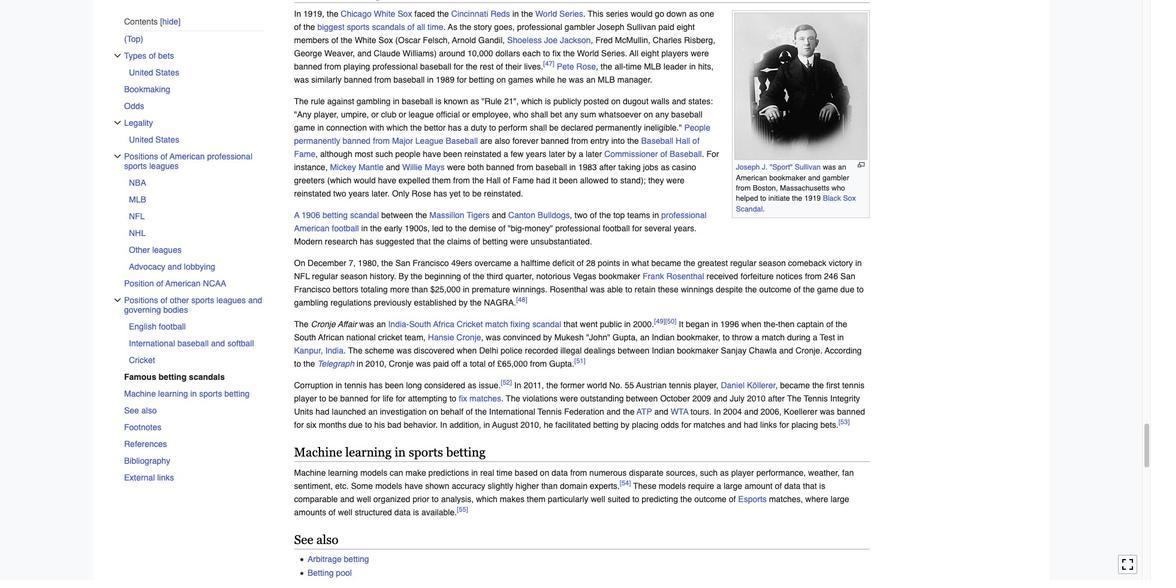 Task type: describe. For each thing, give the bounding box(es) containing it.
the up history.
[[381, 258, 393, 268]]

machine learning in sports betting inside 'link'
[[124, 389, 249, 399]]

several
[[644, 224, 672, 233]]

betting up machine learning in sports betting 'link'
[[158, 372, 186, 382]]

that inside these models require a large amount of data that is comparable and well organized prior to analysis, which makes them particularly well suited to predicting the outcome of
[[803, 481, 817, 491]]

and down 2004
[[728, 420, 742, 430]]

july
[[730, 394, 745, 404]]

by down are also forever banned from entry into the
[[568, 149, 576, 159]]

0 horizontal spatial scandal
[[350, 211, 379, 220]]

the up [47] pete rose
[[563, 49, 575, 58]]

betting right 1906
[[323, 211, 348, 220]]

baseball up casino
[[670, 149, 702, 159]]

match inside hansie cronje , was convinced by mukesh "john" gupta, an indian bookmaker, to throw a match during a test in kanpur, india
[[762, 333, 785, 342]]

professional inside positions of american professional sports leagues
[[207, 152, 252, 161]]

in inside received forfeiture notices from 246 san francisco bettors totaling more than $25,000 in premature winnings. rosenthal was able to retain these winnings despite the outcome of the game due to gambling regulations previously established by the nagra.
[[463, 285, 470, 294]]

bibliography
[[124, 456, 170, 466]]

1 vertical spatial machine
[[294, 446, 342, 460]]

0 horizontal spatial international
[[129, 339, 175, 348]]

was inside the telegraph in 2010, cronje was paid off a total of £65,000 from gupta. [51]
[[416, 359, 431, 369]]

2010
[[747, 394, 766, 404]]

scandal inside the cronje affair was an india-south africa cricket match fixing scandal that went public in 2000. [49] [50]
[[532, 320, 561, 329]]

in left "connection"
[[317, 123, 324, 133]]

banned inside "were both banned from baseball in 1983 after taking jobs as casino greeters (which would have expelled them from the hall of fame had it been allowed to stand); they were reinstated two years later. only rose has yet to be reinstated."
[[486, 163, 514, 172]]

been inside "were both banned from baseball in 1983 after taking jobs as casino greeters (which would have expelled them from the hall of fame had it been allowed to stand); they were reinstated two years later. only rose has yet to be reinstated."
[[559, 176, 578, 185]]

"any
[[294, 110, 312, 119]]

1 vertical spatial links
[[157, 473, 174, 483]]

on inside , the all-time mlb leader in hits, was similarly banned from baseball in 1989 for betting on games while he was an mlb manager.
[[497, 75, 506, 85]]

1 vertical spatial see also
[[294, 533, 339, 547]]

0 vertical spatial reinstated
[[464, 149, 501, 159]]

daniel köllerer link
[[721, 381, 776, 390]]

united states link for legality
[[129, 131, 264, 148]]

such inside machine learning models can make predictions in real time based on data from numerous disparate sources, such as player performance, weather, fan sentiment, etc. some models have shown accuracy slightly higher than domain experts.
[[700, 468, 718, 478]]

south inside the cronje affair was an india-south africa cricket match fixing scandal that went public in 2000. [49] [50]
[[409, 320, 431, 329]]

bets
[[158, 51, 174, 60]]

0 horizontal spatial such
[[375, 149, 393, 159]]

scandals for betting
[[189, 372, 225, 382]]

in left the what
[[623, 258, 629, 268]]

was inside received forfeiture notices from 246 san francisco bettors totaling more than $25,000 in premature winnings. rosenthal was able to retain these winnings despite the outcome of the game due to gambling regulations previously established by the nagra.
[[590, 285, 605, 294]]

due inside received forfeiture notices from 246 san francisco bettors totaling more than $25,000 in premature winnings. rosenthal was able to retain these winnings despite the outcome of the game due to gambling regulations previously established by the nagra.
[[841, 285, 855, 294]]

1 vertical spatial leagues
[[152, 245, 181, 255]]

esports link
[[738, 495, 767, 504]]

1 or from the left
[[371, 110, 379, 119]]

was inside tours. in 2004 and 2006, koellerer was banned for six months due to his bad behavior. in addition, in august 2010, he facilitated betting by placing odds for matches and had links for placing bets.
[[820, 407, 835, 417]]

the down fix matches link
[[475, 407, 487, 417]]

known
[[444, 97, 468, 106]]

for inside in the early 1900s, led to the demise of "big-money" professional football for several years. modern research has suggested that the claims of betting were unsubstantiated.
[[632, 224, 642, 233]]

kanpur, india link
[[294, 346, 344, 356]]

to inside tours. in 2004 and 2006, koellerer was banned for six months due to his bad behavior. in addition, in august 2010, he facilitated betting by placing odds for matches and had links for placing bets.
[[365, 420, 372, 430]]

position of american ncaa link
[[124, 275, 264, 292]]

. for . for instance,
[[702, 149, 704, 159]]

bodies
[[163, 305, 188, 315]]

were inside in the early 1900s, led to the demise of "big-money" professional football for several years. modern research has suggested that the claims of betting were unsubstantiated.
[[510, 237, 528, 246]]

as inside machine learning models can make predictions in real time based on data from numerous disparate sources, such as player performance, weather, fan sentiment, etc. some models have shown accuracy slightly higher than domain experts.
[[720, 468, 729, 478]]

permanently inside people permanently banned from major league baseball
[[294, 136, 340, 146]]

2 tennis from the left
[[669, 381, 692, 390]]

was down the pete rose link
[[569, 75, 584, 85]]

the up shoeless
[[521, 9, 533, 19]]

hall inside baseball hall of fame
[[676, 136, 690, 146]]

instance,
[[294, 163, 328, 172]]

types of bets
[[124, 51, 174, 60]]

on inside machine learning models can make predictions in real time based on data from numerous disparate sources, such as player performance, weather, fan sentiment, etc. some models have shown accuracy slightly higher than domain experts.
[[540, 468, 549, 478]]

these
[[633, 481, 657, 491]]

in right victory
[[855, 258, 862, 268]]

0 vertical spatial between
[[381, 211, 413, 220]]

launched
[[332, 407, 366, 417]]

in up the can
[[395, 446, 406, 460]]

1 horizontal spatial rosenthal
[[667, 272, 704, 281]]

in up several
[[653, 211, 659, 220]]

the up commissioner
[[627, 136, 639, 146]]

and down outstanding
[[607, 407, 621, 417]]

, for although
[[316, 149, 318, 159]]

of left "big-
[[498, 224, 506, 233]]

2 horizontal spatial also
[[495, 136, 510, 146]]

betting up predictions
[[446, 446, 486, 460]]

learning inside machine learning models can make predictions in real time based on data from numerous disparate sources, such as player performance, weather, fan sentiment, etc. some models have shown accuracy slightly higher than domain experts.
[[328, 468, 358, 478]]

with
[[369, 123, 384, 133]]

the up as
[[437, 9, 449, 19]]

of left the esports link
[[729, 495, 736, 504]]

was an american bookmaker and gambler from boston, massachusetts who helped to initiate the 1919
[[736, 163, 849, 203]]

sullivan inside . as the story goes, professional gambler joseph sullivan paid eight members of the white sox (oscar felsch, arnold gandil,
[[627, 22, 656, 32]]

0 vertical spatial sox
[[398, 9, 412, 19]]

of left top
[[590, 211, 597, 220]]

the up the koellerer
[[787, 394, 802, 404]]

ncaa
[[203, 279, 226, 288]]

biggest
[[317, 22, 345, 32]]

the inside , the all-time mlb leader in hits, was similarly banned from baseball in 1989 for betting on games while he was an mlb manager.
[[601, 62, 612, 71]]

. down boston, at top
[[763, 204, 765, 213]]

amount
[[745, 481, 773, 491]]

atp
[[637, 407, 652, 417]]

by inside tours. in 2004 and 2006, koellerer was banned for six months due to his bad behavior. in addition, in august 2010, he facilitated betting by placing odds for matches and had links for placing bets.
[[621, 420, 630, 430]]

addition,
[[450, 420, 481, 430]]

and left july
[[713, 394, 728, 404]]

atp link
[[637, 407, 652, 417]]

1 horizontal spatial mlb
[[598, 75, 615, 85]]

people permanently banned from major league baseball
[[294, 123, 711, 146]]

hansie cronje , was convinced by mukesh "john" gupta, an indian bookmaker, to throw a match during a test in kanpur, india
[[294, 333, 844, 356]]

sports up make on the bottom left of the page
[[409, 446, 443, 460]]

willie
[[402, 163, 422, 172]]

be inside the rule against gambling in baseball is known as "rule 21", which is publicly posted on dugout walls and states: "any player, umpire, or club or league official or employee, who shall bet any sum whatsoever on any baseball game in connection with which the bettor has a duty to perform shall be declared permanently ineligible."
[[549, 123, 559, 133]]

of inside . the violations were outstanding between october 2009 and july 2010 after the tennis integrity units had launched an investigation on behalf of the international tennis federation and the
[[466, 407, 473, 417]]

[55]
[[457, 506, 468, 514]]

to inside the '. the scheme was discovered when delhi police recorded illegal dealings between indian bookmaker sanjay chawla and cronje. according to the'
[[294, 359, 301, 369]]

is up the official at the top left of the page
[[436, 97, 442, 106]]

sports inside positions of american professional sports leagues
[[124, 161, 147, 171]]

halftime
[[521, 258, 550, 268]]

of down ineligible."
[[660, 149, 667, 159]]

between inside . the violations were outstanding between october 2009 and july 2010 after the tennis integrity units had launched an investigation on behalf of the international tennis federation and the
[[626, 394, 658, 404]]

in left 1919, on the left of page
[[294, 9, 301, 19]]

for inside , fred mcmullin, charles risberg, george weaver, and claude williams) around 10,000 dollars each to fix the world series. all eight players were banned from playing professional baseball for the rest of their lives.
[[454, 62, 464, 71]]

top
[[613, 211, 625, 220]]

who inside was an american bookmaker and gambler from boston, massachusetts who helped to initiate the 1919
[[832, 183, 845, 192]]

the right as
[[460, 22, 471, 32]]

0 horizontal spatial fix
[[459, 394, 467, 404]]

0 vertical spatial nfl
[[129, 212, 144, 221]]

sports inside 'link'
[[199, 389, 222, 399]]

models up organized
[[375, 481, 402, 491]]

francisco for gambling
[[294, 285, 331, 294]]

story
[[474, 22, 492, 32]]

positions of other sports leagues and governing bodies link
[[124, 292, 264, 318]]

overcame
[[475, 258, 512, 268]]

the down forfeiture
[[745, 285, 757, 294]]

american inside professional american football
[[294, 224, 330, 233]]

was left similarly
[[294, 75, 309, 85]]

betting inside in the early 1900s, led to the demise of "big-money" professional football for several years. modern research has suggested that the claims of betting were unsubstantiated.
[[483, 237, 508, 246]]

player inside the ", became the first tennis player to be banned for life for attempting to"
[[294, 394, 317, 404]]

the left third
[[473, 272, 485, 281]]

unsubstantiated.
[[531, 237, 592, 246]]

0 vertical spatial regular
[[730, 258, 757, 268]]

sox inside . as the story goes, professional gambler joseph sullivan paid eight members of the white sox (oscar felsch, arnold gandil,
[[379, 35, 393, 45]]

numerous
[[589, 468, 627, 478]]

permanently inside the rule against gambling in baseball is known as "rule 21", which is publicly posted on dugout walls and states: "any player, umpire, or club or league official or employee, who shall bet any sum whatsoever on any baseball game in connection with which the bettor has a duty to perform shall be declared permanently ineligible."
[[596, 123, 642, 133]]

organized
[[373, 495, 410, 504]]

1 horizontal spatial years
[[526, 149, 547, 159]]

0 vertical spatial season
[[759, 258, 786, 268]]

jackson
[[560, 35, 591, 45]]

learning inside 'link'
[[158, 389, 188, 399]]

baseball inside baseball hall of fame
[[641, 136, 674, 146]]

2 horizontal spatial mlb
[[644, 62, 661, 71]]

0 vertical spatial have
[[423, 149, 441, 159]]

series.
[[601, 49, 627, 58]]

research
[[325, 237, 358, 246]]

from down few on the left of the page
[[517, 163, 533, 172]]

positions for positions of other sports leagues and governing bodies
[[124, 295, 158, 305]]

from inside people permanently banned from major league baseball
[[373, 136, 390, 146]]

american for bookmaker
[[736, 173, 767, 182]]

in up 'club'
[[393, 97, 400, 106]]

1 vertical spatial which
[[387, 123, 408, 133]]

of left all
[[408, 22, 415, 32]]

and down 2010
[[744, 407, 758, 417]]

in left 2004
[[714, 407, 721, 417]]

0 horizontal spatial world
[[535, 9, 557, 19]]

10,000
[[468, 49, 493, 58]]

no.
[[609, 381, 622, 390]]

gupta,
[[613, 333, 638, 342]]

bad
[[387, 420, 401, 430]]

world series link
[[535, 9, 583, 19]]

, up unsubstantiated. at the top of page
[[570, 211, 572, 220]]

of inside baseball hall of fame
[[693, 136, 700, 146]]

2 horizontal spatial well
[[591, 495, 605, 504]]

of down the performance,
[[775, 481, 782, 491]]

has inside in the early 1900s, led to the demise of "big-money" professional football for several years. modern research has suggested that the claims of betting were unsubstantiated.
[[360, 237, 373, 246]]

the down 'led'
[[433, 237, 445, 246]]

famous betting scandals link
[[124, 369, 273, 385]]

the up 1900s,
[[415, 211, 427, 220]]

an inside , the all-time mlb leader in hits, was similarly banned from baseball in 1989 for betting on games while he was an mlb manager.
[[586, 75, 596, 85]]

football inside in the early 1900s, led to the demise of "big-money" professional football for several years. modern research has suggested that the claims of betting were unsubstantiated.
[[603, 224, 630, 233]]

large inside these models require a large amount of data that is comparable and well organized prior to analysis, which makes them particularly well suited to predicting the outcome of
[[724, 481, 742, 491]]

in right the reds
[[513, 9, 519, 19]]

were left 'both' on the left
[[447, 163, 465, 172]]

[54] link
[[620, 479, 631, 488]]

to inside in the early 1900s, led to the demise of "big-money" professional football for several years. modern research has suggested that the claims of betting were unsubstantiated.
[[446, 224, 453, 233]]

years.
[[674, 224, 697, 233]]

a inside on december 7, 1980, the san francisco 49ers overcame a halftime deficit of 28 points in what became the greatest regular season comeback victory in nfl regular season history. by the beginning of the third quarter, notorious vegas bookmaker
[[514, 258, 519, 268]]

nba link
[[129, 174, 264, 191]]

is inside matches, where large amounts of well structured data is available.
[[413, 508, 419, 517]]

and up in the early 1900s, led to the demise of "big-money" professional football for several years. modern research has suggested that the claims of betting were unsubstantiated.
[[492, 211, 506, 220]]

bookmaker inside was an american bookmaker and gambler from boston, massachusetts who helped to initiate the 1919
[[769, 173, 806, 182]]

. for . as the story goes, professional gambler joseph sullivan paid eight members of the white sox (oscar felsch, arnold gandil,
[[443, 22, 446, 32]]

fix inside , fred mcmullin, charles risberg, george weaver, and claude williams) around 10,000 dollars each to fix the world series. all eight players were banned from playing professional baseball for the rest of their lives.
[[552, 49, 561, 58]]

sports inside positions of other sports leagues and governing bodies
[[191, 295, 214, 305]]

american for ncaa
[[165, 279, 200, 288]]

of left 28
[[577, 258, 584, 268]]

gambler inside was an american bookmaker and gambler from boston, massachusetts who helped to initiate the 1919
[[823, 173, 849, 182]]

for left life
[[371, 394, 380, 404]]

a left few on the left of the page
[[504, 149, 508, 159]]

0 horizontal spatial time
[[428, 22, 443, 32]]

daniel
[[721, 381, 745, 390]]

banned down declared
[[541, 136, 569, 146]]

indian inside hansie cronje , was convinced by mukesh "john" gupta, an indian bookmaker, to throw a match during a test in kanpur, india
[[652, 333, 675, 342]]

from up the yet
[[453, 176, 470, 185]]

1 vertical spatial learning
[[345, 446, 392, 460]]

types of bets link
[[124, 47, 264, 64]]

cronje inside the telegraph in 2010, cronje was paid off a total of £65,000 from gupta. [51]
[[389, 359, 414, 369]]

the down premature
[[470, 298, 482, 308]]

1 vertical spatial two
[[575, 211, 588, 220]]

after inside "were both banned from baseball in 1983 after taking jobs as casino greeters (which would have expelled them from the hall of fame had it been allowed to stand); they were reinstated two years later. only rose has yet to be reinstated."
[[599, 163, 616, 172]]

as inside "were both banned from baseball in 1983 after taking jobs as casino greeters (which would have expelled them from the hall of fame had it been allowed to stand); they were reinstated two years later. only rose has yet to be reinstated."
[[661, 163, 670, 172]]

2010, inside tours. in 2004 and 2006, koellerer was banned for six months due to his bad behavior. in addition, in august 2010, he facilitated betting by placing odds for matches and had links for placing bets.
[[520, 420, 541, 430]]

betting inside 'link'
[[224, 389, 249, 399]]

in left 1989
[[427, 75, 434, 85]]

0 horizontal spatial matches
[[470, 394, 501, 404]]

when inside the '. the scheme was discovered when delhi police recorded illegal dealings between indian bookmaker sanjay chawla and cronje. according to the'
[[457, 346, 477, 356]]

for down wta
[[681, 420, 691, 430]]

american for professional
[[169, 152, 205, 161]]

2 vertical spatial mlb
[[129, 195, 146, 204]]

demise
[[469, 224, 496, 233]]

and up odds
[[654, 407, 668, 417]]

the left the rest
[[466, 62, 478, 71]]

data for matches,
[[394, 508, 411, 517]]

faced
[[415, 9, 435, 19]]

1 vertical spatial sullivan
[[795, 163, 821, 172]]

for down 2006,
[[779, 420, 789, 430]]

köllerer
[[747, 381, 776, 390]]

biggest sports scandals of all time link
[[317, 22, 443, 32]]

goes,
[[494, 22, 515, 32]]

0 horizontal spatial see
[[124, 406, 139, 415]]

2010, inside the telegraph in 2010, cronje was paid off a total of £65,000 from gupta. [51]
[[366, 359, 387, 369]]

1 horizontal spatial joseph
[[736, 163, 760, 172]]

and inside , fred mcmullin, charles risberg, george weaver, and claude williams) around 10,000 dollars each to fix the world series. all eight players were banned from playing professional baseball for the rest of their lives.
[[357, 49, 371, 58]]

an inside the cronje affair was an india-south africa cricket match fixing scandal that went public in 2000. [49] [50]
[[377, 320, 386, 329]]

were down casino
[[666, 176, 685, 185]]

charles
[[653, 35, 682, 45]]

the down massillon tigers link
[[455, 224, 467, 233]]

on
[[294, 258, 305, 268]]

winnings.
[[512, 285, 547, 294]]

1919
[[804, 194, 821, 203]]

1980,
[[358, 258, 379, 268]]

1 horizontal spatial tennis
[[804, 394, 828, 404]]

the inside the rule against gambling in baseball is known as "rule 21", which is publicly posted on dugout walls and states: "any player, umpire, or club or league official or employee, who shall bet any sum whatsoever on any baseball game in connection with which the bettor has a duty to perform shall be declared permanently ineligible."
[[294, 97, 309, 106]]

the up biggest
[[327, 9, 338, 19]]

x small image for positions of american professional sports leagues
[[114, 153, 121, 160]]

the left top
[[599, 211, 611, 220]]

black sox scandal link
[[736, 194, 856, 213]]

positions of american professional sports leagues
[[124, 152, 252, 171]]

the down comeback
[[803, 285, 815, 294]]

stand);
[[620, 176, 646, 185]]

real
[[480, 468, 494, 478]]

1 horizontal spatial been
[[443, 149, 462, 159]]

and left willie
[[386, 163, 400, 172]]

united for types of bets
[[129, 68, 153, 77]]

for right life
[[396, 394, 406, 404]]

2 or from the left
[[399, 110, 406, 119]]

mays
[[425, 163, 445, 172]]

that inside the cronje affair was an india-south africa cricket match fixing scandal that went public in 2000. [49] [50]
[[564, 320, 578, 329]]

has inside the rule against gambling in baseball is known as "rule 21", which is publicly posted on dugout walls and states: "any player, umpire, or club or league official or employee, who shall bet any sum whatsoever on any baseball game in connection with which the bettor has a duty to perform shall be declared permanently ineligible."
[[448, 123, 462, 133]]

professional inside . as the story goes, professional gambler joseph sullivan paid eight members of the white sox (oscar felsch, arnold gandil,
[[517, 22, 562, 32]]

test
[[820, 333, 835, 342]]

1 vertical spatial tennis
[[538, 407, 562, 417]]

footnotes link
[[124, 419, 264, 436]]

kanpur,
[[294, 346, 323, 356]]

units
[[294, 407, 313, 417]]

a up chawla
[[755, 333, 760, 342]]

it began in 1996 when the-then captain of the south african national cricket team,
[[294, 320, 847, 342]]

1 horizontal spatial machine learning in sports betting
[[294, 446, 486, 460]]

baseball hall of fame link
[[294, 136, 700, 159]]

world
[[587, 381, 607, 390]]

for left 'six'
[[294, 420, 304, 430]]

models up some
[[360, 468, 387, 478]]

0 horizontal spatial regular
[[312, 272, 338, 281]]

scandals for sports
[[372, 22, 405, 32]]

in inside in the early 1900s, led to the demise of "big-money" professional football for several years. modern research has suggested that the claims of betting were unsubstantiated.
[[361, 224, 368, 233]]

in inside 'link'
[[190, 389, 197, 399]]

references link
[[124, 436, 264, 453]]

cronje for ,
[[456, 333, 481, 342]]

gandil,
[[478, 35, 505, 45]]

recorded
[[525, 346, 558, 356]]

in inside tours. in 2004 and 2006, koellerer was banned for six months due to his bad behavior. in addition, in august 2010, he facilitated betting by placing odds for matches and had links for placing bets.
[[484, 420, 490, 430]]

professional american football
[[294, 211, 707, 233]]

frank rosenthal link
[[643, 272, 704, 281]]

1 vertical spatial see
[[294, 533, 313, 547]]

chawla
[[749, 346, 777, 356]]

[52]
[[501, 379, 512, 387]]

williams)
[[403, 49, 437, 58]]

where
[[806, 495, 828, 504]]

on up whatsoever
[[611, 97, 621, 106]]

cincinnati reds link
[[451, 9, 510, 19]]

after inside . the violations were outstanding between october 2009 and july 2010 after the tennis integrity units had launched an investigation on behalf of the international tennis federation and the
[[768, 394, 785, 404]]

of inside positions of other sports leagues and governing bodies
[[160, 295, 167, 305]]

1 horizontal spatial also
[[316, 533, 339, 547]]

have inside machine learning models can make predictions in real time based on data from numerous disparate sources, such as player performance, weather, fan sentiment, etc. some models have shown accuracy slightly higher than domain experts.
[[405, 481, 423, 491]]

his
[[374, 420, 385, 430]]

the rule against gambling in baseball is known as "rule 21", which is publicly posted on dugout walls and states: "any player, umpire, or club or league official or employee, who shall bet any sum whatsoever on any baseball game in connection with which the bettor has a duty to perform shall be declared permanently ineligible."
[[294, 97, 713, 133]]

1 vertical spatial shall
[[530, 123, 547, 133]]

0 vertical spatial which
[[521, 97, 543, 106]]

baseball up people in the top right of the page
[[671, 110, 703, 119]]

united states link for types of bets
[[129, 64, 264, 81]]

in down behalf
[[440, 420, 447, 430]]

1 any from the left
[[564, 110, 578, 119]]

and inside advocacy and lobbying link
[[167, 262, 181, 271]]

the left 'atp'
[[623, 407, 635, 417]]

totaling
[[361, 285, 388, 294]]

from inside received forfeiture notices from 246 san francisco bettors totaling more than $25,000 in premature winnings. rosenthal was able to retain these winnings despite the outcome of the game due to gambling regulations previously established by the nagra.
[[805, 272, 822, 281]]

1 tennis from the left
[[345, 381, 367, 390]]

other leagues link
[[129, 241, 264, 258]]

reinstated inside "were both banned from baseball in 1983 after taking jobs as casino greeters (which would have expelled them from the hall of fame had it been allowed to stand); they were reinstated two years later. only rose has yet to be reinstated."
[[294, 189, 331, 199]]

became inside the ", became the first tennis player to be banned for life for attempting to"
[[780, 381, 810, 390]]

of inside . as the story goes, professional gambler joseph sullivan paid eight members of the white sox (oscar felsch, arnold gandil,
[[331, 35, 338, 45]]

is up bet
[[545, 97, 551, 106]]

suited
[[608, 495, 630, 504]]

1 later from the left
[[549, 149, 565, 159]]

reds
[[491, 9, 510, 19]]

has inside corruption in tennis has been long considered as issue. [52] in 2011, the former world no. 55 austrian tennis player, daniel köllerer
[[369, 381, 383, 390]]

0 vertical spatial see also
[[124, 406, 156, 415]]

in left hits,
[[689, 62, 696, 71]]

disparate
[[629, 468, 664, 478]]

matches inside tours. in 2004 and 2006, koellerer was banned for six months due to his bad behavior. in addition, in august 2010, he facilitated betting by placing odds for matches and had links for placing bets.
[[694, 420, 725, 430]]

fred
[[596, 35, 613, 45]]

a inside the rule against gambling in baseball is known as "rule 21", which is publicly posted on dugout walls and states: "any player, umpire, or club or league official or employee, who shall bet any sum whatsoever on any baseball game in connection with which the bettor has a duty to perform shall be declared permanently ineligible."
[[464, 123, 469, 133]]

x small image for legality
[[114, 119, 121, 126]]

leagues inside positions of other sports leagues and governing bodies
[[216, 295, 246, 305]]

received forfeiture notices from 246 san francisco bettors totaling more than $25,000 in premature winnings. rosenthal was able to retain these winnings despite the outcome of the game due to gambling regulations previously established by the nagra.
[[294, 272, 864, 308]]

against
[[327, 97, 354, 106]]

and inside positions of other sports leagues and governing bodies
[[248, 295, 262, 305]]

the left early
[[370, 224, 382, 233]]

1 vertical spatial cricket
[[129, 355, 155, 365]]

united states for types of bets
[[129, 68, 179, 77]]

, became the first tennis player to be banned for life for attempting to
[[294, 381, 865, 404]]

baseball up cricket link
[[177, 339, 208, 348]]

of right position
[[156, 279, 163, 288]]

the up frank rosenthal link
[[684, 258, 695, 268]]



Task type: locate. For each thing, give the bounding box(es) containing it.
professional up years.
[[661, 211, 707, 220]]

0 horizontal spatial cronje
[[311, 320, 336, 329]]

league
[[415, 136, 443, 146]]

0 vertical spatial became
[[652, 258, 681, 268]]

states for types of bets
[[155, 68, 179, 77]]

tennis inside the ", became the first tennis player to be banned for life for attempting to"
[[842, 381, 865, 390]]

0 vertical spatial match
[[485, 320, 508, 329]]

rest
[[480, 62, 494, 71]]

would left go
[[631, 9, 653, 19]]

1 vertical spatial after
[[768, 394, 785, 404]]

0 horizontal spatial any
[[564, 110, 578, 119]]

the inside these models require a large amount of data that is comparable and well organized prior to analysis, which makes them particularly well suited to predicting the outcome of
[[680, 495, 692, 504]]

felsch,
[[423, 35, 450, 45]]

2 horizontal spatial time
[[626, 62, 642, 71]]

player, inside the rule against gambling in baseball is known as "rule 21", which is publicly posted on dugout walls and states: "any player, umpire, or club or league official or employee, who shall bet any sum whatsoever on any baseball game in connection with which the bettor has a duty to perform shall be declared permanently ineligible."
[[314, 110, 339, 119]]

baseball inside people permanently banned from major league baseball
[[446, 136, 478, 146]]

baseball up it
[[536, 163, 567, 172]]

1 indian from the top
[[652, 333, 675, 342]]

1 horizontal spatial later
[[586, 149, 602, 159]]

nfl up the nhl
[[129, 212, 144, 221]]

the inside was an american bookmaker and gambler from boston, massachusetts who helped to initiate the 1919
[[792, 194, 802, 203]]

indian inside the '. the scheme was discovered when delhi police recorded illegal dealings between indian bookmaker sanjay chawla and cronje. according to the'
[[652, 346, 675, 356]]

0 horizontal spatial tennis
[[538, 407, 562, 417]]

season down 7,
[[340, 272, 368, 281]]

1 horizontal spatial see also
[[294, 533, 339, 547]]

major
[[392, 136, 413, 146]]

1 horizontal spatial who
[[832, 183, 845, 192]]

2009
[[692, 394, 711, 404]]

1989
[[436, 75, 455, 85]]

1 vertical spatial would
[[354, 176, 376, 185]]

fix matches
[[459, 394, 501, 404]]

0 vertical spatial shall
[[531, 110, 548, 119]]

rose inside [47] pete rose
[[576, 62, 596, 71]]

, for became
[[776, 381, 778, 390]]

1 united states from the top
[[129, 68, 179, 77]]

austrian
[[636, 381, 667, 390]]

1 vertical spatial player
[[731, 468, 754, 478]]

american inside was an american bookmaker and gambler from boston, massachusetts who helped to initiate the 1919
[[736, 173, 767, 182]]

1 horizontal spatial two
[[575, 211, 588, 220]]

scandals down chicago white sox link
[[372, 22, 405, 32]]

0 horizontal spatial them
[[432, 176, 451, 185]]

structured
[[355, 508, 392, 517]]

greeters
[[294, 176, 325, 185]]

in left real
[[471, 468, 478, 478]]

also
[[495, 136, 510, 146], [141, 406, 156, 415], [316, 533, 339, 547]]

1 vertical spatial international
[[489, 407, 535, 417]]

0 vertical spatial when
[[741, 320, 762, 329]]

francisco for the
[[413, 258, 449, 268]]

for right 1989
[[457, 75, 467, 85]]

canton bulldogs link
[[508, 211, 570, 220]]

lives.
[[524, 62, 543, 71]]

other
[[129, 245, 150, 255]]

0 vertical spatial had
[[536, 176, 550, 185]]

1 united states link from the top
[[129, 64, 264, 81]]

nfl inside on december 7, 1980, the san francisco 49ers overcame a halftime deficit of 28 points in what became the greatest regular season comeback victory in nfl regular season history. by the beginning of the third quarter, notorious vegas bookmaker
[[294, 272, 310, 281]]

have down 'league'
[[423, 149, 441, 159]]

money"
[[525, 224, 553, 233]]

that inside in the early 1900s, led to the demise of "big-money" professional football for several years. modern research has suggested that the claims of betting were unsubstantiated.
[[417, 237, 431, 246]]

taking
[[618, 163, 641, 172]]

than right more
[[412, 285, 428, 294]]

1 horizontal spatial football
[[332, 224, 359, 233]]

2 vertical spatial which
[[476, 495, 498, 504]]

2 vertical spatial also
[[316, 533, 339, 547]]

and up "massachusetts"
[[808, 173, 821, 182]]

1 horizontal spatial any
[[655, 110, 669, 119]]

1 horizontal spatial bookmaker
[[677, 346, 719, 356]]

the up "any in the left of the page
[[294, 97, 309, 106]]

was down discovered
[[416, 359, 431, 369]]

gambling up 'club'
[[357, 97, 391, 106]]

eight inside , fred mcmullin, charles risberg, george weaver, and claude williams) around 10,000 dollars each to fix the world series. all eight players were banned from playing professional baseball for the rest of their lives.
[[641, 49, 659, 58]]

1 horizontal spatial south
[[409, 320, 431, 329]]

international inside . the violations were outstanding between october 2009 and july 2010 after the tennis integrity units had launched an investigation on behalf of the international tennis federation and the
[[489, 407, 535, 417]]

time up felsch,
[[428, 22, 443, 32]]

is down prior
[[413, 508, 419, 517]]

j.
[[762, 163, 768, 172]]

1 horizontal spatial after
[[768, 394, 785, 404]]

deficit
[[553, 258, 575, 268]]

an inside . the violations were outstanding between october 2009 and july 2010 after the tennis integrity units had launched an investigation on behalf of the international tennis federation and the
[[368, 407, 378, 417]]

on inside . the violations were outstanding between october 2009 and july 2010 after the tennis integrity units had launched an investigation on behalf of the international tennis federation and the
[[429, 407, 438, 417]]

1 vertical spatial game
[[817, 285, 838, 294]]

2 united states from the top
[[129, 135, 179, 144]]

has up life
[[369, 381, 383, 390]]

models
[[360, 468, 387, 478], [375, 481, 402, 491], [659, 481, 686, 491]]

tennis
[[804, 394, 828, 404], [538, 407, 562, 417]]

gambler inside . as the story goes, professional gambler joseph sullivan paid eight members of the white sox (oscar felsch, arnold gandil,
[[565, 22, 595, 32]]

. for . the violations were outstanding between october 2009 and july 2010 after the tennis integrity units had launched an investigation on behalf of the international tennis federation and the
[[501, 394, 504, 404]]

was inside hansie cronje , was convinced by mukesh "john" gupta, an indian bookmaker, to throw a match during a test in kanpur, india
[[486, 333, 501, 342]]

1 united from the top
[[129, 68, 153, 77]]

connection
[[326, 123, 367, 133]]

1 horizontal spatial had
[[536, 176, 550, 185]]

learning down "his"
[[345, 446, 392, 460]]

betting inside , the all-time mlb leader in hits, was similarly banned from baseball in 1989 for betting on games while he was an mlb manager.
[[469, 75, 494, 85]]

well down the "experts."
[[591, 495, 605, 504]]

or up with
[[371, 110, 379, 119]]

baseball up league
[[402, 97, 433, 106]]

1 horizontal spatial that
[[564, 320, 578, 329]]

links inside tours. in 2004 and 2006, koellerer was banned for six months due to his bad behavior. in addition, in august 2010, he facilitated betting by placing odds for matches and had links for placing bets.
[[760, 420, 777, 430]]

cronje inside hansie cronje , was convinced by mukesh "john" gupta, an indian bookmaker, to throw a match during a test in kanpur, india
[[456, 333, 481, 342]]

the right by
[[411, 272, 422, 281]]

0 horizontal spatial well
[[338, 508, 352, 517]]

0 vertical spatial positions
[[124, 152, 158, 161]]

from down declared
[[571, 136, 588, 146]]

of inside received forfeiture notices from 246 san francisco bettors totaling more than $25,000 in premature winnings. rosenthal was able to retain these winnings despite the outcome of the game due to gambling regulations previously established by the nagra.
[[794, 285, 801, 294]]

united states for legality
[[129, 135, 179, 144]]

gambler up black
[[823, 173, 849, 182]]

2 positions from the top
[[124, 295, 158, 305]]

would inside "were both banned from baseball in 1983 after taking jobs as casino greeters (which would have expelled them from the hall of fame had it been allowed to stand); they were reinstated two years later. only rose has yet to be reinstated."
[[354, 176, 376, 185]]

football
[[332, 224, 359, 233], [603, 224, 630, 233], [158, 322, 186, 331]]

and right walls
[[672, 97, 686, 106]]

1 horizontal spatial sox
[[398, 9, 412, 19]]

1 vertical spatial white
[[355, 35, 376, 45]]

0 vertical spatial than
[[412, 285, 428, 294]]

united states down types of bets
[[129, 68, 179, 77]]

machine down the famous
[[124, 389, 156, 399]]

1 vertical spatial who
[[832, 183, 845, 192]]

2 vertical spatial that
[[803, 481, 817, 491]]

massillon tigers link
[[429, 211, 490, 220]]

2 united states link from the top
[[129, 131, 264, 148]]

game inside the rule against gambling in baseball is known as "rule 21", which is publicly posted on dugout walls and states: "any player, umpire, or club or league official or employee, who shall bet any sum whatsoever on any baseball game in connection with which the bettor has a duty to perform shall be declared permanently ineligible."
[[294, 123, 315, 133]]

1 vertical spatial sox
[[379, 35, 393, 45]]

x small image for positions of other sports leagues and governing bodies
[[114, 297, 121, 304]]

it
[[553, 176, 557, 185]]

due inside tours. in 2004 and 2006, koellerer was banned for six months due to his bad behavior. in addition, in august 2010, he facilitated betting by placing odds for matches and had links for placing bets.
[[349, 420, 363, 430]]

when inside 'it began in 1996 when the-then captain of the south african national cricket team,'
[[741, 320, 762, 329]]

was up bets.
[[820, 407, 835, 417]]

had
[[536, 176, 550, 185], [316, 407, 330, 417], [744, 420, 758, 430]]

between up early
[[381, 211, 413, 220]]

of inside positions of american professional sports leagues
[[160, 152, 167, 161]]

of inside the telegraph in 2010, cronje was paid off a total of £65,000 from gupta. [51]
[[488, 359, 495, 369]]

a left the test
[[813, 333, 818, 342]]

that up mukesh
[[564, 320, 578, 329]]

cricket
[[457, 320, 483, 329], [129, 355, 155, 365]]

san for due
[[841, 272, 855, 281]]

from up similarly
[[324, 62, 341, 71]]

sports up nba
[[124, 161, 147, 171]]

on down walls
[[644, 110, 653, 119]]

data for these
[[784, 481, 801, 491]]

an up black
[[838, 163, 846, 172]]

2 vertical spatial leagues
[[216, 295, 246, 305]]

0 vertical spatial white
[[374, 9, 395, 19]]

tigers
[[467, 211, 490, 220]]

1 horizontal spatial well
[[357, 495, 371, 504]]

facilitated
[[555, 420, 591, 430]]

december
[[308, 258, 346, 268]]

0 horizontal spatial cricket
[[129, 355, 155, 365]]

data inside matches, where large amounts of well structured data is available.
[[394, 508, 411, 517]]

able
[[607, 285, 623, 294]]

leagues up advocacy and lobbying
[[152, 245, 181, 255]]

cronje down 'india-south africa cricket match fixing scandal' link
[[456, 333, 481, 342]]

0 vertical spatial been
[[443, 149, 462, 159]]

data inside machine learning models can make predictions in real time based on data from numerous disparate sources, such as player performance, weather, fan sentiment, etc. some models have shown accuracy slightly higher than domain experts.
[[552, 468, 568, 478]]

. up telegraph
[[344, 346, 346, 356]]

lobbying
[[184, 262, 215, 271]]

0 vertical spatial who
[[513, 110, 529, 119]]

0 horizontal spatial sullivan
[[627, 22, 656, 32]]

. for . the scheme was discovered when delhi police recorded illegal dealings between indian bookmaker sanjay chawla and cronje. according to the
[[344, 346, 346, 356]]

3 or from the left
[[462, 110, 470, 119]]

data inside these models require a large amount of data that is comparable and well organized prior to analysis, which makes them particularly well suited to predicting the outcome of
[[784, 481, 801, 491]]

hall inside "were both banned from baseball in 1983 after taking jobs as casino greeters (which would have expelled them from the hall of fame had it been allowed to stand); they were reinstated two years later. only rose has yet to be reinstated."
[[486, 176, 501, 185]]

fame
[[294, 149, 316, 159], [512, 176, 534, 185]]

sports down chicago at the top of the page
[[347, 22, 370, 32]]

white up biggest sports scandals of all time link
[[374, 9, 395, 19]]

see also link
[[124, 402, 264, 419]]

0 horizontal spatial when
[[457, 346, 477, 356]]

fullscreen image
[[1122, 559, 1134, 571]]

game down "any in the left of the page
[[294, 123, 315, 133]]

rosenthal
[[667, 272, 704, 281], [550, 285, 588, 294]]

0 vertical spatial large
[[724, 481, 742, 491]]

1 horizontal spatial fix
[[552, 49, 561, 58]]

six
[[306, 420, 317, 430]]

eight down down
[[677, 22, 695, 32]]

1 horizontal spatial became
[[780, 381, 810, 390]]

off
[[451, 359, 461, 369]]

gambling inside the rule against gambling in baseball is known as "rule 21", which is publicly posted on dugout walls and states: "any player, umpire, or club or league official or employee, who shall bet any sum whatsoever on any baseball game in connection with which the bettor has a duty to perform shall be declared permanently ineligible."
[[357, 97, 391, 106]]

0 vertical spatial two
[[333, 189, 346, 199]]

1 horizontal spatial he
[[557, 75, 567, 85]]

1 vertical spatial match
[[762, 333, 785, 342]]

1 vertical spatial also
[[141, 406, 156, 415]]

india
[[325, 346, 344, 356]]

united for legality
[[129, 135, 153, 144]]

sox left faced
[[398, 9, 412, 19]]

0 horizontal spatial or
[[371, 110, 379, 119]]

winnings
[[681, 285, 714, 294]]

and inside the rule against gambling in baseball is known as "rule 21", which is publicly posted on dugout walls and states: "any player, umpire, or club or league official or employee, who shall bet any sum whatsoever on any baseball game in connection with which the bettor has a duty to perform shall be declared permanently ineligible."
[[672, 97, 686, 106]]

who inside the rule against gambling in baseball is known as "rule 21", which is publicly posted on dugout walls and states: "any player, umpire, or club or league official or employee, who shall bet any sum whatsoever on any baseball game in connection with which the bettor has a duty to perform shall be declared permanently ineligible."
[[513, 110, 529, 119]]

0 vertical spatial he
[[557, 75, 567, 85]]

the inside . this series would go down as one of the
[[303, 22, 315, 32]]

tours.
[[691, 407, 712, 417]]

joseph down series
[[597, 22, 624, 32]]

professional inside , fred mcmullin, charles risberg, george weaver, and claude williams) around 10,000 dollars each to fix the world series. all eight players were banned from playing professional baseball for the rest of their lives.
[[373, 62, 418, 71]]

baseball inside "were both banned from baseball in 1983 after taking jobs as casino greeters (which would have expelled them from the hall of fame had it been allowed to stand); they were reinstated two years later. only rose has yet to be reinstated."
[[536, 163, 567, 172]]

illegal
[[560, 346, 582, 356]]

states up positions of american professional sports leagues
[[155, 135, 179, 144]]

from inside the telegraph in 2010, cronje was paid off a total of £65,000 from gupta. [51]
[[530, 359, 547, 369]]

require
[[688, 481, 714, 491]]

the inside the rule against gambling in baseball is known as "rule 21", which is publicly posted on dugout walls and states: "any player, umpire, or club or league official or employee, who shall bet any sum whatsoever on any baseball game in connection with which the bettor has a duty to perform shall be declared permanently ineligible."
[[410, 123, 422, 133]]

outcome
[[759, 285, 792, 294], [694, 495, 727, 504]]

, for fred
[[591, 35, 593, 45]]

on down attempting
[[429, 407, 438, 417]]

total
[[470, 359, 486, 369]]

2 states from the top
[[155, 135, 179, 144]]

of inside "were both banned from baseball in 1983 after taking jobs as casino greeters (which would have expelled them from the hall of fame had it been allowed to stand); they were reinstated two years later. only rose has yet to be reinstated."
[[503, 176, 510, 185]]

0 vertical spatial machine learning in sports betting
[[124, 389, 249, 399]]

captain
[[797, 320, 824, 329]]

1 vertical spatial joseph
[[736, 163, 760, 172]]

atp and wta
[[637, 407, 689, 417]]

1 vertical spatial gambler
[[823, 173, 849, 182]]

to inside , fred mcmullin, charles risberg, george weaver, and claude williams) around 10,000 dollars each to fix the world series. all eight players were banned from playing professional baseball for the rest of their lives.
[[543, 49, 550, 58]]

of down notices
[[794, 285, 801, 294]]

x small image for types of bets
[[114, 52, 121, 59]]

to inside was an american bookmaker and gambler from boston, massachusetts who helped to initiate the 1919
[[760, 194, 767, 203]]

the inside the ", became the first tennis player to be banned for life for attempting to"
[[812, 381, 824, 390]]

1 vertical spatial machine learning in sports betting
[[294, 446, 486, 460]]

according
[[825, 346, 862, 356]]

of down 49ers at the left of the page
[[464, 272, 471, 281]]

posted
[[584, 97, 609, 106]]

was inside was an american bookmaker and gambler from boston, massachusetts who helped to initiate the 1919
[[823, 163, 836, 172]]

1 horizontal spatial international
[[489, 407, 535, 417]]

0 horizontal spatial football
[[158, 322, 186, 331]]

1 vertical spatial season
[[340, 272, 368, 281]]

that down 1900s,
[[417, 237, 431, 246]]

(top)
[[124, 34, 143, 44]]

the down [52]
[[506, 394, 520, 404]]

states for legality
[[155, 135, 179, 144]]

shoeless joe jackson link
[[507, 35, 591, 45]]

1 horizontal spatial which
[[476, 495, 498, 504]]

these models require a large amount of data that is comparable and well organized prior to analysis, which makes them particularly well suited to predicting the outcome of
[[294, 481, 825, 504]]

data up "domain" on the bottom
[[552, 468, 568, 478]]

as inside . this series would go down as one of the
[[689, 9, 698, 19]]

scandal up mukesh
[[532, 320, 561, 329]]

one
[[700, 9, 714, 19]]

then
[[778, 320, 795, 329]]

of left bets
[[149, 51, 156, 60]]

2 horizontal spatial bookmaker
[[769, 173, 806, 182]]

throw
[[732, 333, 753, 342]]

was up national
[[359, 320, 374, 329]]

the inside "were both banned from baseball in 1983 after taking jobs as casino greeters (which would have expelled them from the hall of fame had it been allowed to stand); they were reinstated two years later. only rose has yet to be reinstated."
[[472, 176, 484, 185]]

2010, down scheme at the left bottom
[[366, 359, 387, 369]]

2 placing from the left
[[792, 420, 818, 430]]

was down "team,"
[[397, 346, 412, 356]]

1 horizontal spatial cricket
[[457, 320, 483, 329]]

0 vertical spatial sullivan
[[627, 22, 656, 32]]

0 vertical spatial scandals
[[372, 22, 405, 32]]

mlb up manager.
[[644, 62, 661, 71]]

san for history.
[[395, 258, 410, 268]]

for
[[707, 149, 719, 159]]

. this series would go down as one of the
[[294, 9, 714, 32]]

a up 1983
[[579, 149, 583, 159]]

fame inside baseball hall of fame
[[294, 149, 316, 159]]

predictions
[[428, 468, 469, 478]]

0 horizontal spatial also
[[141, 406, 156, 415]]

1 vertical spatial player,
[[694, 381, 719, 390]]

$25,000
[[430, 285, 461, 294]]

and up position of american ncaa
[[167, 262, 181, 271]]

1 positions from the top
[[124, 152, 158, 161]]

in inside hansie cronje , was convinced by mukesh "john" gupta, an indian bookmaker, to throw a match during a test in kanpur, india
[[837, 333, 844, 342]]

2 x small image from the top
[[114, 119, 121, 126]]

1 horizontal spatial season
[[759, 258, 786, 268]]

in the early 1900s, led to the demise of "big-money" professional football for several years. modern research has suggested that the claims of betting were unsubstantiated.
[[294, 224, 697, 246]]

have
[[423, 149, 441, 159], [378, 176, 396, 185], [405, 481, 423, 491]]

professional inside professional american football
[[661, 211, 707, 220]]

by inside received forfeiture notices from 246 san francisco bettors totaling more than $25,000 in premature winnings. rosenthal was able to retain these winnings despite the outcome of the game due to gambling regulations previously established by the nagra.
[[459, 298, 468, 308]]

banned inside the ", became the first tennis player to be banned for life for attempting to"
[[340, 394, 368, 404]]

0 horizontal spatial years
[[349, 189, 369, 199]]

for down around
[[454, 62, 464, 71]]

0 horizontal spatial sox
[[379, 35, 393, 45]]

a 1906 betting scandal link
[[294, 211, 379, 220]]

south up "team,"
[[409, 320, 431, 329]]

banned inside , fred mcmullin, charles risberg, george weaver, and claude williams) around 10,000 dollars each to fix the world series. all eight players were banned from playing professional baseball for the rest of their lives.
[[294, 62, 322, 71]]

1 placing from the left
[[632, 420, 659, 430]]

0 vertical spatial leagues
[[149, 161, 178, 171]]

0 vertical spatial see
[[124, 406, 139, 415]]

3 x small image from the top
[[114, 153, 121, 160]]

0 vertical spatial gambling
[[357, 97, 391, 106]]

he inside , the all-time mlb leader in hits, was similarly banned from baseball in 1989 for betting on games while he was an mlb manager.
[[557, 75, 567, 85]]

nhl link
[[129, 225, 264, 241]]

match down the-
[[762, 333, 785, 342]]

, for the
[[596, 62, 598, 71]]

can
[[390, 468, 403, 478]]

, inside , fred mcmullin, charles risberg, george weaver, and claude williams) around 10,000 dollars each to fix the world series. all eight players were banned from playing professional baseball for the rest of their lives.
[[591, 35, 593, 45]]

people permanently banned from major league baseball link
[[294, 123, 711, 146]]

years inside "were both banned from baseball in 1983 after taking jobs as casino greeters (which would have expelled them from the hall of fame had it been allowed to stand); they were reinstated two years later. only rose has yet to be reinstated."
[[349, 189, 369, 199]]

well
[[357, 495, 371, 504], [591, 495, 605, 504], [338, 508, 352, 517]]

to inside the rule against gambling in baseball is known as "rule 21", which is publicly posted on dugout walls and states: "any player, umpire, or club or league official or employee, who shall bet any sum whatsoever on any baseball game in connection with which the bettor has a duty to perform shall be declared permanently ineligible."
[[489, 123, 496, 133]]

fame up reinstated.
[[512, 176, 534, 185]]

machine inside machine learning in sports betting 'link'
[[124, 389, 156, 399]]

only
[[392, 189, 409, 199]]

1 horizontal spatial large
[[831, 495, 849, 504]]

sullivan
[[627, 22, 656, 32], [795, 163, 821, 172]]

1 horizontal spatial would
[[631, 9, 653, 19]]

bookmaker
[[769, 173, 806, 182], [599, 272, 640, 281], [677, 346, 719, 356]]

1 vertical spatial matches
[[694, 420, 725, 430]]

to inside hansie cronje , was convinced by mukesh "john" gupta, an indian bookmaker, to throw a match during a test in kanpur, india
[[723, 333, 730, 342]]

3 tennis from the left
[[842, 381, 865, 390]]

1 x small image from the top
[[114, 52, 121, 59]]

similarly
[[311, 75, 342, 85]]

2 vertical spatial machine
[[294, 468, 326, 478]]

be inside the ", became the first tennis player to be banned for life for attempting to"
[[329, 394, 338, 404]]

4 x small image from the top
[[114, 297, 121, 304]]

1 horizontal spatial player,
[[694, 381, 719, 390]]

from inside was an american bookmaker and gambler from boston, massachusetts who helped to initiate the 1919
[[736, 183, 751, 192]]

became up frank rosenthal
[[652, 258, 681, 268]]

of up addition,
[[466, 407, 473, 417]]

on
[[497, 75, 506, 85], [611, 97, 621, 106], [644, 110, 653, 119], [429, 407, 438, 417], [540, 468, 549, 478]]

joseph inside . as the story goes, professional gambler joseph sullivan paid eight members of the white sox (oscar felsch, arnold gandil,
[[597, 22, 624, 32]]

1 vertical spatial mlb
[[598, 75, 615, 85]]

rosenthal down the notorious at the top left of the page
[[550, 285, 588, 294]]

professional inside in the early 1900s, led to the demise of "big-money" professional football for several years. modern research has suggested that the claims of betting were unsubstantiated.
[[555, 224, 601, 233]]

american up other
[[165, 279, 200, 288]]

1 vertical spatial been
[[559, 176, 578, 185]]

2 later from the left
[[586, 149, 602, 159]]

. inside . as the story goes, professional gambler joseph sullivan paid eight members of the white sox (oscar felsch, arnold gandil,
[[443, 22, 446, 32]]

0 horizontal spatial that
[[417, 237, 431, 246]]

time inside machine learning models can make predictions in real time based on data from numerous disparate sources, such as player performance, weather, fan sentiment, etc. some models have shown accuracy slightly higher than domain experts.
[[497, 468, 512, 478]]

joe
[[544, 35, 558, 45]]

0 vertical spatial data
[[552, 468, 568, 478]]

white inside . as the story goes, professional gambler joseph sullivan paid eight members of the white sox (oscar felsch, arnold gandil,
[[355, 35, 376, 45]]

than inside received forfeiture notices from 246 san francisco bettors totaling more than $25,000 in premature winnings. rosenthal was able to retain these winnings despite the outcome of the game due to gambling regulations previously established by the nagra.
[[412, 285, 428, 294]]

positions inside positions of other sports leagues and governing bodies
[[124, 295, 158, 305]]

police
[[501, 346, 523, 356]]

cronje
[[311, 320, 336, 329], [456, 333, 481, 342], [389, 359, 414, 369]]

francisco up beginning
[[413, 258, 449, 268]]

odds
[[661, 420, 679, 430]]

baseball up commissioner of baseball link
[[641, 136, 674, 146]]

a inside the telegraph in 2010, cronje was paid off a total of £65,000 from gupta. [51]
[[463, 359, 468, 369]]

well down etc.
[[338, 508, 352, 517]]

bookmaker inside on december 7, 1980, the san francisco 49ers overcame a halftime deficit of 28 points in what became the greatest regular season comeback victory in nfl regular season history. by the beginning of the third quarter, notorious vegas bookmaker
[[599, 272, 640, 281]]

0 horizontal spatial player,
[[314, 110, 339, 119]]

from down claude at left
[[374, 75, 391, 85]]

0 horizontal spatial 2010,
[[366, 359, 387, 369]]

shoeless joe jackson
[[507, 35, 591, 45]]

has inside "were both banned from baseball in 1983 after taking jobs as casino greeters (which would have expelled them from the hall of fame had it been allowed to stand); they were reinstated two years later. only rose has yet to be reinstated."
[[434, 189, 447, 199]]

the inside the '. the scheme was discovered when delhi police recorded illegal dealings between indian bookmaker sanjay chawla and cronje. according to the'
[[303, 359, 315, 369]]

models inside these models require a large amount of data that is comparable and well organized prior to analysis, which makes them particularly well suited to predicting the outcome of
[[659, 481, 686, 491]]

in up see also link
[[190, 389, 197, 399]]

1 horizontal spatial due
[[841, 285, 855, 294]]

football down bodies on the left bottom of page
[[158, 322, 186, 331]]

south inside 'it began in 1996 when the-then captain of the south african national cricket team,'
[[294, 333, 316, 342]]

2006,
[[761, 407, 782, 417]]

. the scheme was discovered when delhi police recorded illegal dealings between indian bookmaker sanjay chawla and cronje. according to the
[[294, 346, 862, 369]]

1 vertical spatial united states link
[[129, 131, 264, 148]]

than
[[412, 285, 428, 294], [541, 481, 558, 491]]

that
[[417, 237, 431, 246], [564, 320, 578, 329], [803, 481, 817, 491]]

2 united from the top
[[129, 135, 153, 144]]

between inside the '. the scheme was discovered when delhi police recorded illegal dealings between indian bookmaker sanjay chawla and cronje. according to the'
[[618, 346, 650, 356]]

1 horizontal spatial regular
[[730, 258, 757, 268]]

of down comparable at the bottom of the page
[[329, 508, 336, 517]]

the up weaver,
[[341, 35, 352, 45]]

betting down famous betting scandals link
[[224, 389, 249, 399]]

positions inside positions of american professional sports leagues
[[124, 152, 158, 161]]

2 any from the left
[[655, 110, 669, 119]]

1 vertical spatial 2010,
[[520, 420, 541, 430]]

2 indian from the top
[[652, 346, 675, 356]]

x small image
[[114, 52, 121, 59], [114, 119, 121, 126], [114, 153, 121, 160], [114, 297, 121, 304]]

willie mays link
[[402, 163, 445, 172]]

eight
[[677, 22, 695, 32], [641, 49, 659, 58]]

0 horizontal spatial mlb
[[129, 195, 146, 204]]

from down recorded on the left
[[530, 359, 547, 369]]

learning down "famous betting scandals"
[[158, 389, 188, 399]]

outcome down require
[[694, 495, 727, 504]]

gambling
[[357, 97, 391, 106], [294, 298, 328, 308]]

has
[[448, 123, 462, 133], [434, 189, 447, 199], [360, 237, 373, 246], [369, 381, 383, 390]]

india-
[[388, 320, 409, 329]]

rose right pete
[[576, 62, 596, 71]]

"rule
[[482, 97, 502, 106]]

, up 2006,
[[776, 381, 778, 390]]

fame inside "were both banned from baseball in 1983 after taking jobs as casino greeters (which would have expelled them from the hall of fame had it been allowed to stand); they were reinstated two years later. only rose has yet to be reinstated."
[[512, 176, 534, 185]]

other leagues
[[129, 245, 181, 255]]

0 vertical spatial learning
[[158, 389, 188, 399]]

eight right all
[[641, 49, 659, 58]]

had inside "were both banned from baseball in 1983 after taking jobs as casino greeters (which would have expelled them from the hall of fame had it been allowed to stand); they were reinstated two years later. only rose has yet to be reinstated."
[[536, 176, 550, 185]]

1 horizontal spatial placing
[[792, 420, 818, 430]]

, although most such people have been reinstated a few years later by a later commissioner of baseball
[[316, 149, 702, 159]]

1 vertical spatial scandals
[[189, 372, 225, 382]]

teams
[[627, 211, 650, 220]]

of down demise
[[473, 237, 480, 246]]

game down '246'
[[817, 285, 838, 294]]

series
[[559, 9, 583, 19]]

positions for positions of american professional sports leagues
[[124, 152, 158, 161]]

african
[[318, 333, 344, 342]]

francisco inside on december 7, 1980, the san francisco 49ers overcame a halftime deficit of 28 points in what became the greatest regular season comeback victory in nfl regular season history. by the beginning of the third quarter, notorious vegas bookmaker
[[413, 258, 449, 268]]

third
[[487, 272, 503, 281]]

. for . this series would go down as one of the
[[583, 9, 586, 19]]

of inside 'link'
[[149, 51, 156, 60]]

from down comeback
[[805, 272, 822, 281]]

tennis down violations
[[538, 407, 562, 417]]

0 horizontal spatial became
[[652, 258, 681, 268]]

1 states from the top
[[155, 68, 179, 77]]

1 vertical spatial nfl
[[294, 272, 310, 281]]

corruption in tennis has been long considered as issue. [52] in 2011, the former world no. 55 austrian tennis player, daniel köllerer
[[294, 379, 776, 390]]

. left as
[[443, 22, 446, 32]]

also up , although most such people have been reinstated a few years later by a later commissioner of baseball
[[495, 136, 510, 146]]

well down some
[[357, 495, 371, 504]]

between
[[381, 211, 413, 220], [618, 346, 650, 356], [626, 394, 658, 404]]

cronje for affair
[[311, 320, 336, 329]]

paid up the charles
[[659, 22, 674, 32]]

1 vertical spatial rosenthal
[[550, 285, 588, 294]]



Task type: vqa. For each thing, say whether or not it's contained in the screenshot.
view source link corresponding to Template:Did you know/Queue/Next
no



